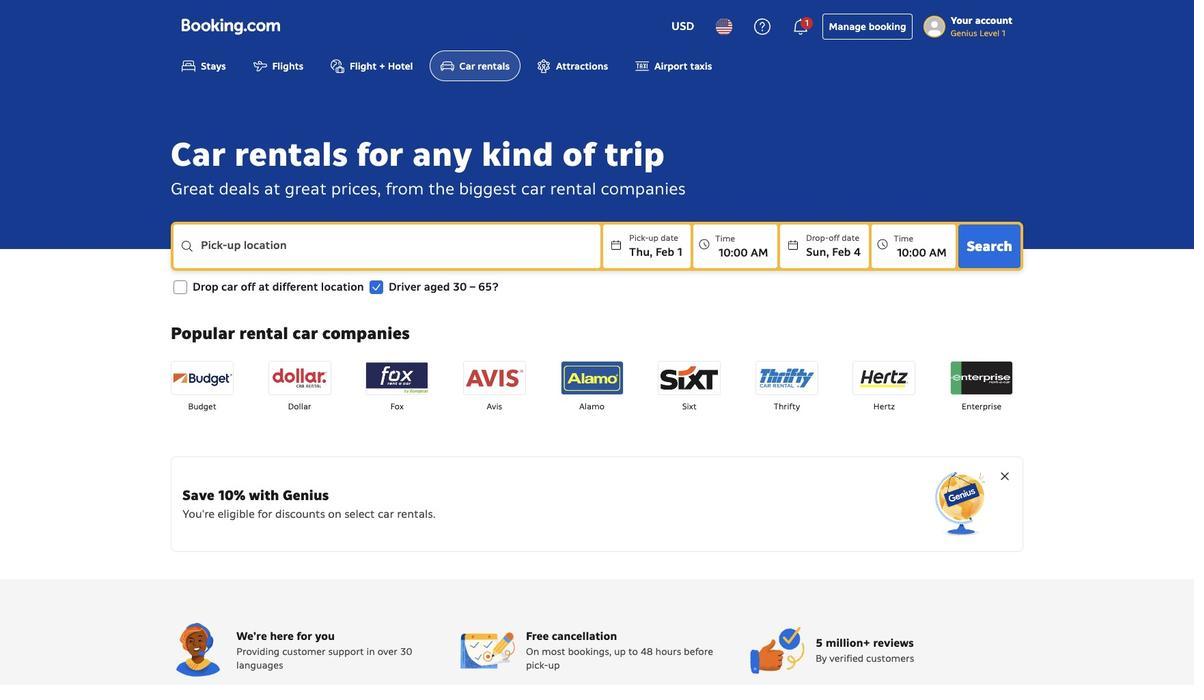 Task type: locate. For each thing, give the bounding box(es) containing it.
2 vertical spatial for
[[297, 630, 312, 645]]

for for rentals
[[356, 133, 403, 176]]

any
[[412, 133, 473, 176]]

enterprise logo image
[[951, 362, 1013, 395]]

5 million+ reviews by verified customers
[[816, 637, 914, 666]]

1 horizontal spatial date
[[842, 233, 860, 243]]

0 horizontal spatial pick-
[[201, 239, 227, 253]]

rental
[[550, 179, 596, 200], [239, 323, 288, 345]]

0 horizontal spatial genius
[[283, 487, 329, 505]]

1 right thu,
[[677, 246, 683, 260]]

2 horizontal spatial for
[[356, 133, 403, 176]]

usd
[[672, 19, 694, 33]]

rental inside car rentals for any kind of trip great deals at great prices, from the biggest car rental companies
[[550, 179, 596, 200]]

0 vertical spatial for
[[356, 133, 403, 176]]

car
[[460, 60, 475, 73], [171, 133, 226, 176]]

1 inside your account genius level 1
[[1002, 28, 1006, 38]]

location right different
[[321, 280, 364, 295]]

location up drop car off at different location
[[244, 239, 287, 253]]

feb left 4
[[832, 246, 851, 260]]

off up sun,
[[829, 233, 840, 243]]

1 horizontal spatial companies
[[601, 179, 686, 200]]

4
[[854, 246, 861, 260]]

car for car rentals
[[460, 60, 475, 73]]

1 horizontal spatial 1
[[805, 18, 809, 28]]

0 horizontal spatial 1
[[677, 246, 683, 260]]

attractions
[[556, 60, 608, 73]]

car up great
[[171, 133, 226, 176]]

1 horizontal spatial pick-
[[629, 233, 649, 243]]

car up dollar logo
[[293, 323, 318, 345]]

pick- up thu,
[[629, 233, 649, 243]]

hours
[[656, 647, 681, 659]]

rentals.
[[397, 508, 436, 522]]

1 vertical spatial companies
[[322, 323, 410, 345]]

you're
[[182, 508, 215, 522]]

up up thu,
[[649, 233, 659, 243]]

1 horizontal spatial genius
[[951, 28, 977, 38]]

location
[[244, 239, 287, 253], [321, 280, 364, 295]]

at left different
[[258, 280, 269, 295]]

1 horizontal spatial off
[[829, 233, 840, 243]]

rentals for car rentals for any kind of trip great deals at great prices, from the biggest car rental companies
[[234, 133, 348, 176]]

30
[[453, 280, 467, 295], [400, 647, 412, 659]]

for down with
[[258, 508, 272, 522]]

car
[[521, 179, 546, 200], [221, 280, 238, 295], [293, 323, 318, 345], [378, 508, 394, 522]]

0 horizontal spatial car
[[171, 133, 226, 176]]

before
[[684, 647, 713, 659]]

1 inside pick-up date thu, feb 1
[[677, 246, 683, 260]]

1 right level
[[1002, 28, 1006, 38]]

rental down of
[[550, 179, 596, 200]]

at right deals
[[264, 179, 280, 200]]

drop
[[193, 280, 218, 295]]

1 vertical spatial genius
[[283, 487, 329, 505]]

date inside pick-up date thu, feb 1
[[661, 233, 678, 243]]

date inside drop-off date sun, feb 4
[[842, 233, 860, 243]]

for inside save 10% with genius you're eligible for discounts on select car rentals.
[[258, 508, 272, 522]]

pick- for pick-up location
[[201, 239, 227, 253]]

at
[[264, 179, 280, 200], [258, 280, 269, 295]]

companies inside car rentals for any kind of trip great deals at great prices, from the biggest car rental companies
[[601, 179, 686, 200]]

0 horizontal spatial 30
[[400, 647, 412, 659]]

0 vertical spatial rental
[[550, 179, 596, 200]]

for up 'prices,'
[[356, 133, 403, 176]]

for inside car rentals for any kind of trip great deals at great prices, from the biggest car rental companies
[[356, 133, 403, 176]]

0 horizontal spatial location
[[244, 239, 287, 253]]

0 horizontal spatial rentals
[[234, 133, 348, 176]]

car right hotel
[[460, 60, 475, 73]]

feb for 1
[[656, 246, 674, 260]]

rentals
[[478, 60, 510, 73], [234, 133, 348, 176]]

manage booking
[[829, 20, 906, 33]]

feb inside pick-up date thu, feb 1
[[656, 246, 674, 260]]

1 horizontal spatial rentals
[[478, 60, 510, 73]]

0 vertical spatial off
[[829, 233, 840, 243]]

rentals for car rentals
[[478, 60, 510, 73]]

car right select
[[378, 508, 394, 522]]

thrifty
[[774, 402, 800, 412]]

million+
[[826, 637, 870, 651]]

driver aged 30 – 65?
[[389, 280, 499, 295]]

0 horizontal spatial feb
[[656, 246, 674, 260]]

0 horizontal spatial off
[[241, 280, 255, 295]]

flight
[[350, 60, 377, 73]]

1 horizontal spatial 30
[[453, 280, 467, 295]]

up down most
[[548, 660, 560, 673]]

we're here for you providing customer support in over 30 languages
[[236, 630, 412, 673]]

feb right thu,
[[656, 246, 674, 260]]

great
[[171, 179, 215, 200]]

off
[[829, 233, 840, 243], [241, 280, 255, 295]]

0 horizontal spatial date
[[661, 233, 678, 243]]

free
[[526, 630, 549, 645]]

genius inside save 10% with genius you're eligible for discounts on select car rentals.
[[283, 487, 329, 505]]

for
[[356, 133, 403, 176], [258, 508, 272, 522], [297, 630, 312, 645]]

genius up discounts
[[283, 487, 329, 505]]

customer
[[282, 647, 326, 659]]

flight + hotel
[[350, 60, 413, 73]]

off down pick-up location at the top of the page
[[241, 280, 255, 295]]

up
[[649, 233, 659, 243], [227, 239, 241, 253], [614, 647, 626, 659], [548, 660, 560, 673]]

companies up fox logo
[[322, 323, 410, 345]]

1 vertical spatial 30
[[400, 647, 412, 659]]

1 vertical spatial for
[[258, 508, 272, 522]]

reviews
[[873, 637, 914, 651]]

for up customer
[[297, 630, 312, 645]]

1 date from the left
[[661, 233, 678, 243]]

car inside car rentals for any kind of trip great deals at great prices, from the biggest car rental companies
[[171, 133, 226, 176]]

1
[[805, 18, 809, 28], [1002, 28, 1006, 38], [677, 246, 683, 260]]

30 left –
[[453, 280, 467, 295]]

up inside pick-up date thu, feb 1
[[649, 233, 659, 243]]

we're
[[236, 630, 267, 645]]

1 horizontal spatial rental
[[550, 179, 596, 200]]

hotel
[[388, 60, 413, 73]]

30 right over
[[400, 647, 412, 659]]

0 vertical spatial at
[[264, 179, 280, 200]]

to
[[628, 647, 638, 659]]

0 vertical spatial location
[[244, 239, 287, 253]]

kind
[[481, 133, 554, 176]]

pick- inside pick-up date thu, feb 1
[[629, 233, 649, 243]]

Pick-up location field
[[201, 247, 601, 263]]

1 vertical spatial location
[[321, 280, 364, 295]]

1 left manage
[[805, 18, 809, 28]]

10%
[[218, 487, 245, 505]]

1 vertical spatial rentals
[[234, 133, 348, 176]]

your account genius level 1
[[951, 14, 1013, 38]]

alamo logo image
[[561, 362, 623, 395]]

driver
[[389, 280, 421, 295]]

free cancellation on most bookings, up to 48 hours before pick-up
[[526, 630, 713, 673]]

pick-
[[629, 233, 649, 243], [201, 239, 227, 253]]

0 horizontal spatial rental
[[239, 323, 288, 345]]

companies
[[601, 179, 686, 200], [322, 323, 410, 345]]

2 date from the left
[[842, 233, 860, 243]]

1 feb from the left
[[656, 246, 674, 260]]

48
[[641, 647, 653, 659]]

feb inside drop-off date sun, feb 4
[[832, 246, 851, 260]]

for inside we're here for you providing customer support in over 30 languages
[[297, 630, 312, 645]]

trip
[[605, 133, 665, 176]]

dollar
[[288, 402, 311, 412]]

2 horizontal spatial 1
[[1002, 28, 1006, 38]]

budget logo image
[[171, 362, 233, 395]]

–
[[470, 280, 475, 295]]

thu,
[[629, 246, 653, 260]]

pick- up drop
[[201, 239, 227, 253]]

30 inside we're here for you providing customer support in over 30 languages
[[400, 647, 412, 659]]

0 vertical spatial rentals
[[478, 60, 510, 73]]

airport taxis link
[[624, 51, 723, 82]]

1 horizontal spatial location
[[321, 280, 364, 295]]

for for here
[[297, 630, 312, 645]]

car for car rentals for any kind of trip great deals at great prices, from the biggest car rental companies
[[171, 133, 226, 176]]

here
[[270, 630, 294, 645]]

feb
[[656, 246, 674, 260], [832, 246, 851, 260]]

0 horizontal spatial for
[[258, 508, 272, 522]]

genius down the your
[[951, 28, 977, 38]]

flights
[[272, 60, 303, 73]]

stays
[[201, 60, 226, 73]]

date
[[661, 233, 678, 243], [842, 233, 860, 243]]

from
[[386, 179, 424, 200]]

0 vertical spatial companies
[[601, 179, 686, 200]]

date for 1
[[661, 233, 678, 243]]

2 feb from the left
[[832, 246, 851, 260]]

dollar logo image
[[269, 362, 330, 395]]

1 vertical spatial car
[[171, 133, 226, 176]]

1 horizontal spatial car
[[460, 60, 475, 73]]

1 horizontal spatial for
[[297, 630, 312, 645]]

companies down the trip
[[601, 179, 686, 200]]

car down kind at the top left of page
[[521, 179, 546, 200]]

0 vertical spatial car
[[460, 60, 475, 73]]

customers
[[866, 653, 914, 666]]

aged
[[424, 280, 450, 295]]

pick-up date thu, feb 1
[[629, 233, 683, 260]]

providing
[[236, 647, 280, 659]]

stays link
[[171, 51, 237, 82]]

up down deals
[[227, 239, 241, 253]]

1 vertical spatial rental
[[239, 323, 288, 345]]

1 horizontal spatial feb
[[832, 246, 851, 260]]

1 vertical spatial off
[[241, 280, 255, 295]]

car right drop
[[221, 280, 238, 295]]

rental down drop car off at different location
[[239, 323, 288, 345]]

0 vertical spatial genius
[[951, 28, 977, 38]]

rentals inside car rentals for any kind of trip great deals at great prices, from the biggest car rental companies
[[234, 133, 348, 176]]

pick- for pick-up date thu, feb 1
[[629, 233, 649, 243]]



Task type: describe. For each thing, give the bounding box(es) containing it.
hertz logo image
[[854, 362, 915, 395]]

most
[[542, 647, 565, 659]]

your
[[951, 14, 973, 27]]

0 horizontal spatial companies
[[322, 323, 410, 345]]

in
[[367, 647, 375, 659]]

car rentals for any kind of trip great deals at great prices, from the biggest car rental companies
[[171, 133, 686, 200]]

verified
[[830, 653, 864, 666]]

budget
[[188, 402, 216, 412]]

airport
[[654, 60, 688, 73]]

enterprise
[[962, 402, 1002, 412]]

car rentals link
[[429, 51, 521, 82]]

car rentals
[[460, 60, 510, 73]]

hertz
[[874, 402, 895, 412]]

account
[[975, 14, 1013, 27]]

different
[[272, 280, 318, 295]]

flights link
[[242, 51, 314, 82]]

over
[[378, 647, 398, 659]]

deals
[[219, 179, 260, 200]]

1 inside 'button'
[[805, 18, 809, 28]]

5 million+ reviews image
[[750, 624, 805, 679]]

at inside car rentals for any kind of trip great deals at great prices, from the biggest car rental companies
[[264, 179, 280, 200]]

free cancellation image
[[460, 624, 515, 679]]

on
[[526, 647, 539, 659]]

fox logo image
[[366, 362, 428, 395]]

eligible
[[218, 508, 255, 522]]

you
[[315, 630, 335, 645]]

pick-
[[526, 660, 548, 673]]

manage
[[829, 20, 866, 33]]

save
[[182, 487, 214, 505]]

bookings,
[[568, 647, 612, 659]]

languages
[[236, 660, 283, 673]]

avis
[[487, 402, 502, 412]]

on
[[328, 508, 342, 522]]

select
[[344, 508, 375, 522]]

save 10% with genius you're eligible for discounts on select car rentals.
[[182, 487, 436, 522]]

1 vertical spatial at
[[258, 280, 269, 295]]

manage booking link
[[823, 14, 913, 40]]

fox
[[390, 402, 404, 412]]

booking
[[869, 20, 906, 33]]

search
[[967, 238, 1013, 256]]

search button
[[959, 225, 1021, 269]]

+
[[379, 60, 385, 73]]

avis logo image
[[464, 362, 525, 395]]

0 vertical spatial 30
[[453, 280, 467, 295]]

airport taxis
[[654, 60, 712, 73]]

cancellation
[[552, 630, 617, 645]]

drop-off date sun, feb 4
[[806, 233, 861, 260]]

taxis
[[690, 60, 712, 73]]

great
[[285, 179, 327, 200]]

usd button
[[663, 10, 702, 43]]

drop-
[[806, 233, 829, 243]]

car inside car rentals for any kind of trip great deals at great prices, from the biggest car rental companies
[[521, 179, 546, 200]]

off inside drop-off date sun, feb 4
[[829, 233, 840, 243]]

we're here for you image
[[171, 624, 225, 679]]

level
[[980, 28, 1000, 38]]

popular rental car companies
[[171, 323, 410, 345]]

the
[[428, 179, 454, 200]]

thrifty logo image
[[756, 362, 818, 395]]

by
[[816, 653, 827, 666]]

car inside save 10% with genius you're eligible for discounts on select car rentals.
[[378, 508, 394, 522]]

feb for 4
[[832, 246, 851, 260]]

prices,
[[331, 179, 381, 200]]

popular
[[171, 323, 235, 345]]

sixt logo image
[[659, 362, 720, 395]]

of
[[563, 133, 596, 176]]

sun,
[[806, 246, 829, 260]]

pick-up location
[[201, 239, 287, 253]]

alamo
[[579, 402, 605, 412]]

65?
[[478, 280, 499, 295]]

1 button
[[784, 10, 817, 43]]

support
[[328, 647, 364, 659]]

attractions link
[[526, 51, 619, 82]]

date for 4
[[842, 233, 860, 243]]

drop car off at different location
[[193, 280, 364, 295]]

flight + hotel link
[[320, 51, 424, 82]]

up left to
[[614, 647, 626, 659]]

discounts
[[275, 508, 325, 522]]

biggest
[[459, 179, 517, 200]]

booking.com online hotel reservations image
[[182, 18, 280, 35]]

genius inside your account genius level 1
[[951, 28, 977, 38]]

sixt
[[682, 402, 697, 412]]

5
[[816, 637, 823, 651]]



Task type: vqa. For each thing, say whether or not it's contained in the screenshot.
Pick-up location Pick-
yes



